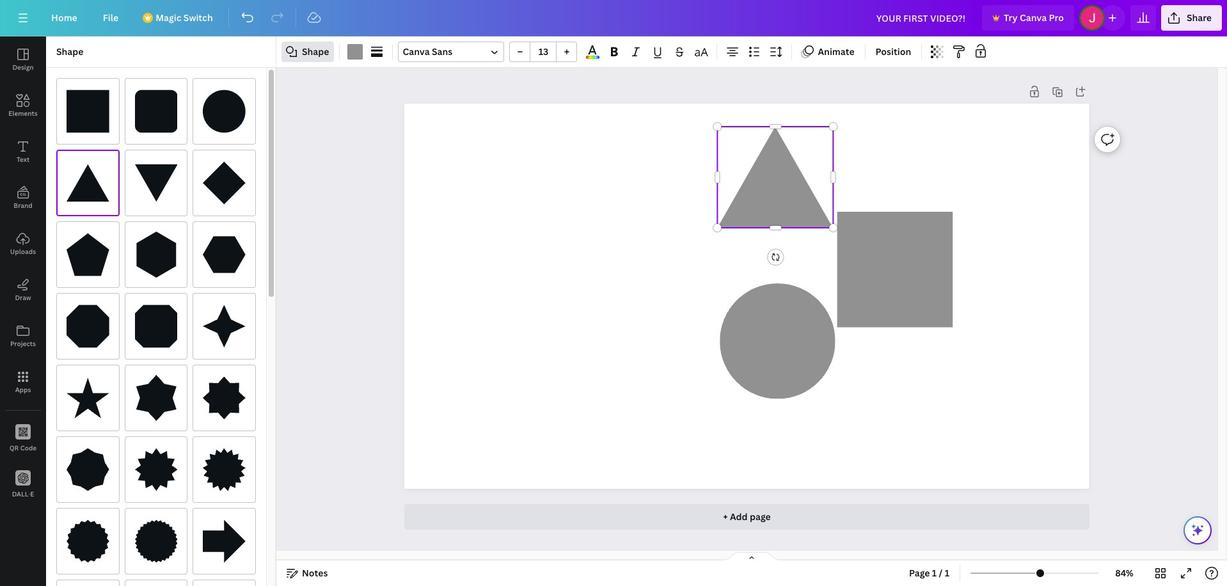 Task type: describe. For each thing, give the bounding box(es) containing it.
rounded rectangle image
[[135, 88, 177, 134]]

canva inside button
[[1020, 12, 1047, 24]]

design
[[12, 63, 34, 72]]

animate button
[[798, 42, 860, 62]]

apps
[[15, 385, 31, 394]]

Triangle down button
[[125, 150, 188, 216]]

12-pointed star image
[[135, 447, 177, 493]]

8-pointed star image
[[203, 375, 246, 421]]

Rectangle button
[[56, 78, 119, 145]]

20-pointed star image
[[67, 518, 109, 564]]

Inflated 8-pointed star button
[[56, 436, 119, 503]]

vertical hexagon image
[[135, 232, 177, 278]]

12-pointed star button
[[125, 436, 188, 503]]

+ add page button
[[405, 504, 1089, 530]]

Design title text field
[[866, 5, 977, 31]]

Circle button
[[193, 78, 256, 145]]

sans
[[432, 45, 453, 58]]

Octagon button
[[56, 293, 119, 360]]

4-pointed star image
[[203, 303, 246, 349]]

#919191 image
[[348, 44, 363, 60]]

page 1 / 1
[[909, 567, 950, 579]]

canva sans button
[[398, 42, 504, 62]]

position
[[876, 45, 911, 58]]

30-pointed star button
[[125, 508, 188, 575]]

projects button
[[0, 313, 46, 359]]

file button
[[93, 5, 129, 31]]

uploads
[[10, 247, 36, 256]]

rectangle image
[[67, 88, 109, 134]]

shape button
[[282, 42, 334, 62]]

pro
[[1049, 12, 1064, 24]]

file
[[103, 12, 118, 24]]

brand
[[14, 201, 32, 210]]

notes
[[302, 567, 328, 579]]

arrow right image
[[203, 518, 246, 564]]

main menu bar
[[0, 0, 1227, 36]]

1 shape from the left
[[56, 45, 83, 58]]

6-pointed star image
[[135, 375, 177, 421]]

30-pointed star image
[[135, 518, 177, 564]]

horizontal hexagon image
[[203, 232, 246, 278]]

elements button
[[0, 83, 46, 129]]

+ add page
[[723, 511, 771, 523]]

2 1 from the left
[[945, 567, 950, 579]]

magic switch button
[[134, 5, 223, 31]]

circle image
[[203, 88, 246, 134]]

text button
[[0, 129, 46, 175]]

+
[[723, 511, 728, 523]]

qr
[[9, 443, 19, 452]]

triangle down image
[[135, 160, 177, 206]]

1 1 from the left
[[932, 567, 937, 579]]

Horizontal hexagon button
[[193, 221, 256, 288]]

draw
[[15, 293, 31, 302]]

page
[[750, 511, 771, 523]]

try canva pro button
[[982, 5, 1074, 31]]

Diamond button
[[193, 150, 256, 216]]

side panel tab list
[[0, 36, 46, 507]]

4-pointed star button
[[193, 293, 256, 360]]

5-pointed star button
[[56, 365, 119, 431]]

magic
[[156, 12, 181, 24]]

text
[[17, 155, 30, 164]]

banner 5 image
[[135, 303, 177, 349]]



Task type: vqa. For each thing, say whether or not it's contained in the screenshot.
'rounding'
no



Task type: locate. For each thing, give the bounding box(es) containing it.
0 horizontal spatial canva
[[403, 45, 430, 58]]

1 vertical spatial canva
[[403, 45, 430, 58]]

projects
[[10, 339, 36, 348]]

1
[[932, 567, 937, 579], [945, 567, 950, 579]]

5-pointed star image
[[67, 375, 109, 421]]

dall·e
[[12, 489, 34, 498]]

canva inside popup button
[[403, 45, 430, 58]]

elements
[[8, 109, 38, 118]]

17-pointed star image
[[203, 447, 246, 493]]

8-pointed star button
[[193, 365, 256, 431]]

dall·e button
[[0, 461, 46, 507]]

show pages image
[[721, 552, 783, 562]]

1 left / on the bottom of the page
[[932, 567, 937, 579]]

canva assistant image
[[1190, 523, 1205, 538]]

1 horizontal spatial shape
[[302, 45, 329, 58]]

2 shape from the left
[[302, 45, 329, 58]]

equilateral triangle image
[[67, 160, 109, 206]]

qr code button
[[0, 415, 46, 461]]

Arrow right button
[[193, 508, 256, 575]]

page
[[909, 567, 930, 579]]

group
[[510, 42, 577, 62]]

0 horizontal spatial shape
[[56, 45, 83, 58]]

84% button
[[1104, 563, 1145, 584]]

84%
[[1115, 567, 1134, 579]]

diamond image
[[203, 160, 246, 206]]

17-pointed star button
[[193, 436, 256, 503]]

shape down home link
[[56, 45, 83, 58]]

1 horizontal spatial canva
[[1020, 12, 1047, 24]]

code
[[20, 443, 37, 452]]

0 vertical spatial canva
[[1020, 12, 1047, 24]]

canva
[[1020, 12, 1047, 24], [403, 45, 430, 58]]

try canva pro
[[1004, 12, 1064, 24]]

position button
[[871, 42, 916, 62]]

brand button
[[0, 175, 46, 221]]

notes button
[[282, 563, 333, 584]]

canva sans
[[403, 45, 453, 58]]

color range image
[[586, 56, 600, 59]]

1 right / on the bottom of the page
[[945, 567, 950, 579]]

animate
[[818, 45, 855, 58]]

apps button
[[0, 359, 46, 405]]

switch
[[184, 12, 213, 24]]

octagon image
[[67, 303, 109, 349]]

1 horizontal spatial 1
[[945, 567, 950, 579]]

Pentagon button
[[56, 221, 119, 288]]

Vertical hexagon button
[[125, 221, 188, 288]]

shape inside popup button
[[302, 45, 329, 58]]

/
[[939, 567, 943, 579]]

20-pointed star button
[[56, 508, 119, 575]]

share button
[[1161, 5, 1222, 31]]

draw button
[[0, 267, 46, 313]]

shape left the '#919191' icon on the left of page
[[302, 45, 329, 58]]

add
[[730, 511, 748, 523]]

share
[[1187, 12, 1212, 24]]

magic switch
[[156, 12, 213, 24]]

uploads button
[[0, 221, 46, 267]]

6-pointed star button
[[125, 365, 188, 431]]

pentagon image
[[67, 232, 109, 278]]

qr code
[[9, 443, 37, 452]]

Rounded Rectangle button
[[125, 78, 188, 145]]

0 horizontal spatial 1
[[932, 567, 937, 579]]

canva left sans
[[403, 45, 430, 58]]

home link
[[41, 5, 88, 31]]

shape
[[56, 45, 83, 58], [302, 45, 329, 58]]

inflated 8-pointed star image
[[67, 447, 109, 493]]

None text field
[[738, 191, 813, 204]]

home
[[51, 12, 77, 24]]

canva right try
[[1020, 12, 1047, 24]]

– – number field
[[535, 45, 552, 58]]

try
[[1004, 12, 1018, 24]]

Equilateral triangle button
[[56, 150, 119, 216]]

design button
[[0, 36, 46, 83]]

Banner 5 button
[[125, 293, 188, 360]]



